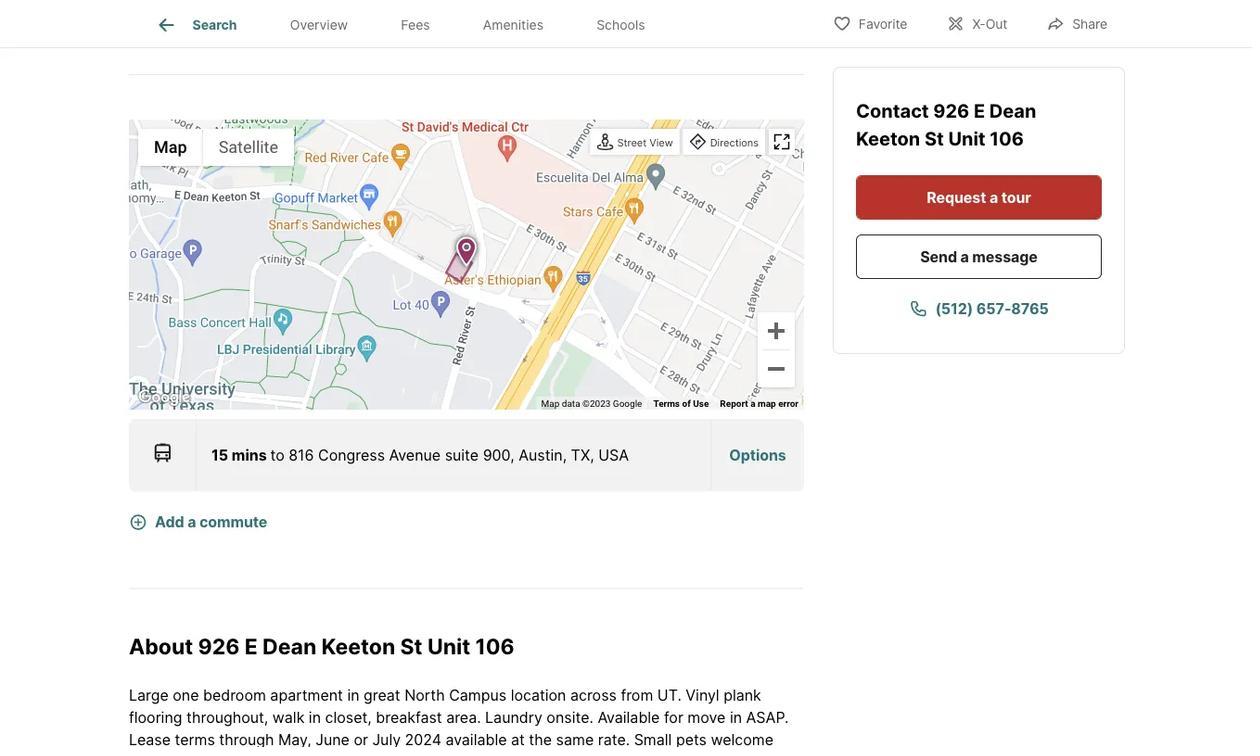 Task type: locate. For each thing, give the bounding box(es) containing it.
directions
[[710, 137, 759, 149]]

a for request
[[990, 188, 998, 206]]

a right the send
[[961, 248, 969, 266]]

unit inside the 926 e dean keeton st unit 106
[[948, 128, 986, 150]]

a left map
[[751, 399, 756, 410]]

report a map error
[[720, 399, 799, 410]]

street view
[[617, 137, 673, 149]]

location
[[511, 687, 566, 705]]

overview tab
[[264, 3, 375, 47]]

0 vertical spatial 106
[[990, 128, 1024, 150]]

0 horizontal spatial 106
[[475, 634, 515, 660]]

in down plank
[[730, 709, 742, 727]]

in down apartment
[[309, 709, 321, 727]]

0 vertical spatial 926
[[933, 100, 970, 122]]

a inside 'button'
[[188, 514, 196, 532]]

keeton up great
[[321, 634, 395, 660]]

0 horizontal spatial keeton
[[321, 634, 395, 660]]

a inside button
[[961, 248, 969, 266]]

st down contact
[[925, 128, 944, 150]]

area.
[[446, 709, 481, 727]]

1 horizontal spatial st
[[925, 128, 944, 150]]

available
[[598, 709, 660, 727]]

106 up the campus
[[475, 634, 515, 660]]

a
[[990, 188, 998, 206], [961, 248, 969, 266], [751, 399, 756, 410], [188, 514, 196, 532]]

e inside the 926 e dean keeton st unit 106
[[974, 100, 985, 122]]

0 vertical spatial dean
[[990, 100, 1036, 122]]

in
[[347, 687, 360, 705], [309, 709, 321, 727], [730, 709, 742, 727]]

report
[[720, 399, 748, 410]]

keeton
[[856, 128, 920, 150], [321, 634, 395, 660]]

request a tour button
[[856, 175, 1102, 220]]

favorite
[[859, 16, 908, 32]]

0 horizontal spatial 926
[[198, 634, 240, 660]]

1 horizontal spatial map
[[541, 399, 560, 410]]

walk
[[273, 709, 305, 727]]

tab list
[[129, 0, 687, 47]]

message
[[972, 248, 1038, 266]]

15
[[211, 447, 228, 465]]

terms of use link
[[653, 399, 709, 410]]

1 vertical spatial 106
[[475, 634, 515, 660]]

1 vertical spatial map
[[541, 399, 560, 410]]

map left data
[[541, 399, 560, 410]]

0 vertical spatial e
[[974, 100, 985, 122]]

plank
[[724, 687, 761, 705]]

contact
[[856, 100, 933, 122]]

unit up request
[[948, 128, 986, 150]]

dean up tour at top right
[[990, 100, 1036, 122]]

e right contact
[[974, 100, 985, 122]]

e
[[974, 100, 985, 122], [245, 634, 258, 660]]

st
[[925, 128, 944, 150], [400, 634, 423, 660]]

campus
[[449, 687, 507, 705]]

north
[[405, 687, 445, 705]]

0 vertical spatial map
[[154, 138, 187, 158]]

satellite
[[219, 138, 278, 158]]

keeton down contact
[[856, 128, 920, 150]]

great
[[364, 687, 400, 705]]

closet,
[[325, 709, 372, 727]]

1 horizontal spatial 926
[[933, 100, 970, 122]]

0 horizontal spatial st
[[400, 634, 423, 660]]

out
[[986, 16, 1008, 32]]

amenities
[[483, 17, 544, 33]]

1 vertical spatial unit
[[428, 634, 470, 660]]

july
[[372, 732, 401, 748]]

overview
[[290, 17, 348, 33]]

map inside map popup button
[[154, 138, 187, 158]]

about
[[129, 634, 193, 660]]

laundry
[[485, 709, 543, 727]]

mins
[[232, 447, 267, 465]]

a right "add"
[[188, 514, 196, 532]]

lease
[[129, 732, 171, 748]]

2 horizontal spatial in
[[730, 709, 742, 727]]

a inside "button"
[[990, 188, 998, 206]]

map data ©2023 google
[[541, 399, 642, 410]]

or
[[354, 732, 368, 748]]

in up 'closet,'
[[347, 687, 360, 705]]

1 horizontal spatial 106
[[990, 128, 1024, 150]]

0 horizontal spatial e
[[245, 634, 258, 660]]

0 vertical spatial unit
[[948, 128, 986, 150]]

1 vertical spatial 926
[[198, 634, 240, 660]]

menu bar
[[138, 129, 294, 167]]

0 horizontal spatial map
[[154, 138, 187, 158]]

(512) 657-8765 button
[[856, 287, 1102, 331]]

usa
[[598, 447, 629, 465]]

a for send
[[961, 248, 969, 266]]

1 horizontal spatial in
[[347, 687, 360, 705]]

congress
[[318, 447, 385, 465]]

for
[[664, 709, 684, 727]]

may,
[[278, 732, 311, 748]]

657-
[[977, 300, 1011, 318]]

(512) 657-8765 link
[[856, 287, 1102, 331]]

0 vertical spatial st
[[925, 128, 944, 150]]

avenue
[[389, 447, 441, 465]]

1 horizontal spatial keeton
[[856, 128, 920, 150]]

tour
[[1002, 188, 1031, 206]]

terms
[[653, 399, 680, 410]]

0 vertical spatial keeton
[[856, 128, 920, 150]]

amenities tab
[[457, 3, 570, 47]]

dean
[[990, 100, 1036, 122], [263, 634, 317, 660]]

2024
[[405, 732, 442, 748]]

e up bedroom
[[245, 634, 258, 660]]

1 horizontal spatial dean
[[990, 100, 1036, 122]]

st up north
[[400, 634, 423, 660]]

street
[[617, 137, 647, 149]]

0 horizontal spatial dean
[[263, 634, 317, 660]]

926
[[933, 100, 970, 122], [198, 634, 240, 660]]

map
[[154, 138, 187, 158], [541, 399, 560, 410]]

926 up request
[[933, 100, 970, 122]]

fees tab
[[375, 3, 457, 47]]

map region
[[0, 41, 858, 516]]

a left tour at top right
[[990, 188, 998, 206]]

send a message button
[[856, 235, 1102, 279]]

fees
[[401, 17, 430, 33]]

1 horizontal spatial e
[[974, 100, 985, 122]]

dean up apartment
[[263, 634, 317, 660]]

unit
[[948, 128, 986, 150], [428, 634, 470, 660]]

1 horizontal spatial unit
[[948, 128, 986, 150]]

926 up bedroom
[[198, 634, 240, 660]]

request a tour
[[927, 188, 1031, 206]]

106 up tour at top right
[[990, 128, 1024, 150]]

map left satellite popup button
[[154, 138, 187, 158]]

unit up north
[[428, 634, 470, 660]]

onsite.
[[547, 709, 594, 727]]



Task type: describe. For each thing, give the bounding box(es) containing it.
large
[[129, 687, 169, 705]]

ut.
[[657, 687, 682, 705]]

add
[[155, 514, 184, 532]]

keeton inside the 926 e dean keeton st unit 106
[[856, 128, 920, 150]]

926 inside the 926 e dean keeton st unit 106
[[933, 100, 970, 122]]

search
[[193, 17, 237, 33]]

add a commute button
[[129, 502, 297, 545]]

send
[[920, 248, 957, 266]]

1 vertical spatial dean
[[263, 634, 317, 660]]

©2023
[[583, 399, 611, 410]]

apartment
[[270, 687, 343, 705]]

tx,
[[571, 447, 594, 465]]

terms of use
[[653, 399, 709, 410]]

pets
[[676, 732, 707, 748]]

flooring
[[129, 709, 182, 727]]

move
[[688, 709, 726, 727]]

throughout,
[[186, 709, 268, 727]]

june
[[316, 732, 350, 748]]

favorite button
[[817, 4, 923, 42]]

about 926 e dean keeton st unit 106
[[129, 634, 515, 660]]

x-out button
[[931, 4, 1023, 42]]

1 vertical spatial e
[[245, 634, 258, 660]]

of
[[682, 399, 691, 410]]

commute
[[199, 514, 267, 532]]

suite
[[445, 447, 479, 465]]

asap.
[[746, 709, 789, 727]]

same
[[556, 732, 594, 748]]

dean inside the 926 e dean keeton st unit 106
[[990, 100, 1036, 122]]

view
[[650, 137, 673, 149]]

0 horizontal spatial in
[[309, 709, 321, 727]]

share
[[1073, 16, 1108, 32]]

1 vertical spatial st
[[400, 634, 423, 660]]

926 e dean keeton st unit 106
[[856, 100, 1036, 150]]

request
[[927, 188, 986, 206]]

map
[[758, 399, 776, 410]]

menu bar containing map
[[138, 129, 294, 167]]

900,
[[483, 447, 515, 465]]

data
[[562, 399, 580, 410]]

(512)
[[935, 300, 973, 318]]

0 horizontal spatial unit
[[428, 634, 470, 660]]

106 inside the 926 e dean keeton st unit 106
[[990, 128, 1024, 150]]

error
[[778, 399, 799, 410]]

google image
[[134, 386, 195, 410]]

816
[[289, 447, 314, 465]]

the
[[529, 732, 552, 748]]

through
[[219, 732, 274, 748]]

tab list containing search
[[129, 0, 687, 47]]

google
[[613, 399, 642, 410]]

x-
[[973, 16, 986, 32]]

a for report
[[751, 399, 756, 410]]

report a map error link
[[720, 399, 799, 410]]

options button
[[711, 423, 804, 490]]

rate.
[[598, 732, 630, 748]]

map for map data ©2023 google
[[541, 399, 560, 410]]

large one bedroom apartment in great north campus location across from ut. vinyl plank flooring throughout, walk in closet, breakfast area. laundry onsite. available for move in asap. lease terms through may, june or july 2024 available at the same rate. small pets welco
[[129, 687, 789, 748]]

small
[[634, 732, 672, 748]]

breakfast
[[376, 709, 442, 727]]

15 mins to 816 congress avenue suite 900, austin, tx, usa
[[211, 447, 629, 465]]

one
[[173, 687, 199, 705]]

map button
[[138, 129, 203, 167]]

directions button
[[685, 131, 763, 156]]

use
[[693, 399, 709, 410]]

a for add
[[188, 514, 196, 532]]

add a commute
[[155, 514, 267, 532]]

across
[[570, 687, 617, 705]]

options
[[729, 447, 786, 465]]

vinyl
[[686, 687, 720, 705]]

share button
[[1031, 4, 1123, 42]]

schools
[[597, 17, 645, 33]]

street view button
[[592, 131, 678, 156]]

(512) 657-8765
[[935, 300, 1049, 318]]

terms
[[175, 732, 215, 748]]

from
[[621, 687, 653, 705]]

send a message
[[920, 248, 1038, 266]]

schools tab
[[570, 3, 672, 47]]

search link
[[155, 14, 237, 36]]

satellite button
[[203, 129, 294, 167]]

austin,
[[519, 447, 567, 465]]

1 vertical spatial keeton
[[321, 634, 395, 660]]

map for map
[[154, 138, 187, 158]]

available
[[446, 732, 507, 748]]

bedroom
[[203, 687, 266, 705]]

st inside the 926 e dean keeton st unit 106
[[925, 128, 944, 150]]

x-out
[[973, 16, 1008, 32]]



Task type: vqa. For each thing, say whether or not it's contained in the screenshot.
a
yes



